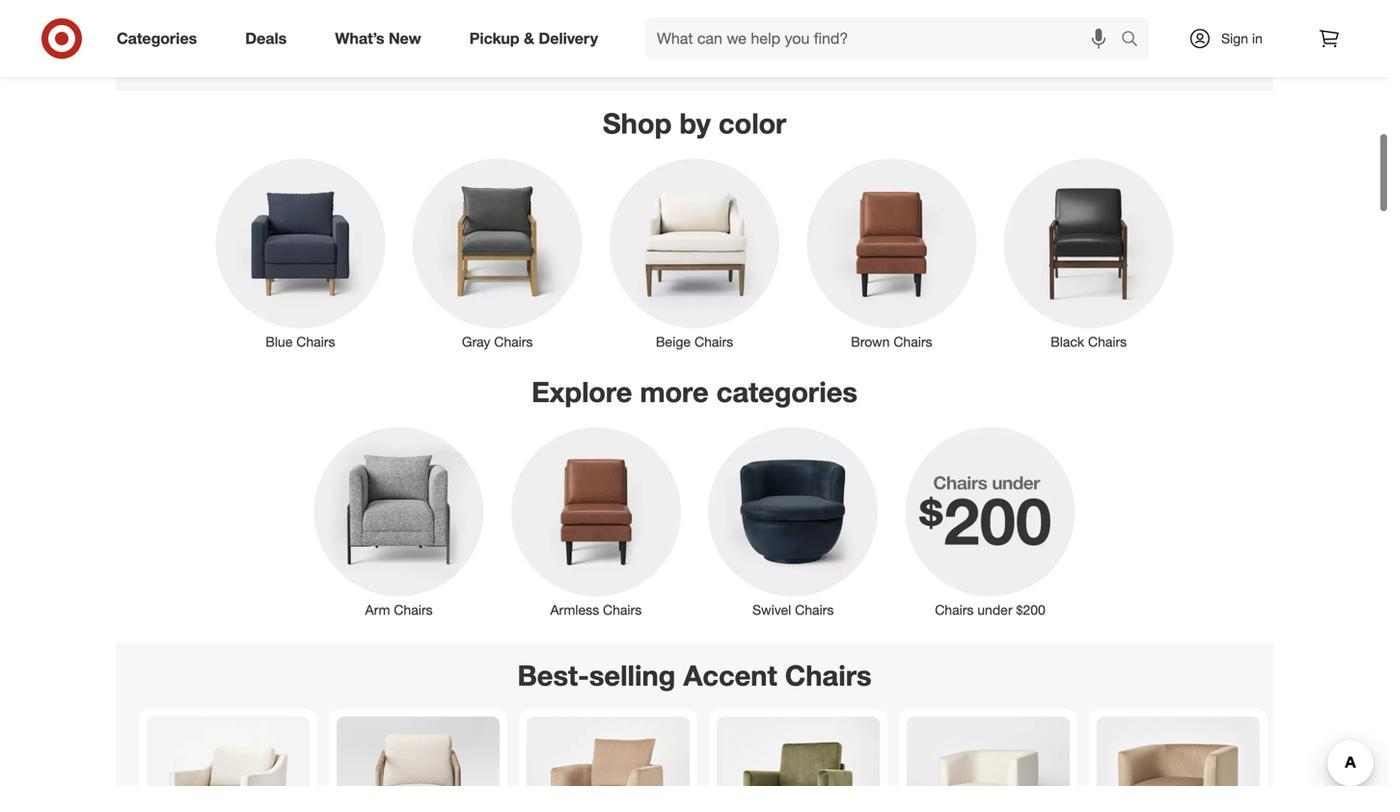 Task type: describe. For each thing, give the bounding box(es) containing it.
of inside the if you're looking to enjoy some quiet time at the end of a long day, a chair & ottoman set is perfect for you. find comfortable and easygoing styles for your space.
[[843, 7, 855, 24]]

best-selling accent chairs
[[518, 659, 872, 693]]

set
[[706, 26, 725, 43]]

back,
[[246, 26, 278, 43]]

if you're looking to enjoy some quiet time at the end of a long day, a chair & ottoman set is perfect for you. find comfortable and easygoing styles for your space.
[[528, 7, 855, 62]]

chairs under $200
[[935, 602, 1046, 619]]

the
[[794, 7, 813, 24]]

a up the variety
[[1102, 7, 1109, 24]]

you're
[[539, 7, 574, 24]]

ottoman
[[652, 26, 703, 43]]

swivel
[[753, 602, 792, 619]]

style.
[[1003, 45, 1035, 62]]

swivel chairs link
[[695, 424, 892, 620]]

well
[[322, 26, 345, 43]]

armless chairs
[[551, 602, 642, 619]]

seating.
[[259, 45, 306, 62]]

beige chairs
[[656, 333, 734, 350]]

of inside lounge in sophisticated style with a tufted accent chair. explore tufted chairs in a variety of designs to match your decor style.
[[1127, 26, 1138, 43]]

chairs for arm chairs
[[394, 602, 433, 619]]

day,
[[568, 26, 592, 43]]

chairs for brown chairs
[[894, 333, 933, 350]]

if
[[528, 7, 535, 24]]

perfect
[[742, 26, 786, 43]]

carousel region
[[116, 643, 1274, 787]]

categories
[[117, 29, 197, 48]]

blue chairs
[[266, 333, 335, 350]]

works
[[282, 26, 318, 43]]

What can we help you find? suggestions appear below search field
[[646, 17, 1126, 60]]

blue
[[266, 333, 293, 350]]

shop
[[603, 106, 672, 140]]

black
[[1051, 333, 1085, 350]]

enjoy
[[641, 7, 674, 24]]

arm
[[365, 602, 390, 619]]

sides
[[162, 26, 194, 43]]

gray chairs
[[462, 333, 533, 350]]

sophisticated
[[956, 7, 1038, 24]]

chairs for armless chairs
[[603, 602, 642, 619]]

pickup & delivery
[[470, 29, 598, 48]]

is
[[729, 26, 738, 43]]

sign in link
[[1173, 17, 1293, 60]]

in for lounge
[[942, 7, 952, 24]]

1 vertical spatial explore
[[532, 375, 632, 409]]

designs
[[1142, 26, 1189, 43]]

find
[[528, 45, 554, 62]]

both,
[[369, 26, 400, 43]]

for inside the classic wingback chair, with its signature winged sides and tall back, works well for both, modern & traditional-style seating.
[[349, 26, 365, 43]]

tall
[[224, 26, 242, 43]]

time
[[748, 7, 775, 24]]

chair.
[[893, 26, 925, 43]]

chairs
[[1018, 26, 1054, 43]]

classic
[[189, 7, 230, 24]]

pickup & delivery link
[[453, 17, 622, 60]]

pickup
[[470, 29, 520, 48]]

the
[[162, 7, 185, 24]]

modern
[[403, 26, 451, 43]]

a left the variety
[[1072, 26, 1079, 43]]

end
[[817, 7, 840, 24]]

and inside the classic wingback chair, with its signature winged sides and tall back, works well for both, modern & traditional-style seating.
[[198, 26, 221, 43]]

chairs for gray chairs
[[494, 333, 533, 350]]

selling
[[590, 659, 676, 693]]

what's new
[[335, 29, 421, 48]]

what's
[[335, 29, 385, 48]]

beige chairs link
[[596, 155, 793, 352]]

arm chairs link
[[300, 424, 498, 620]]

brown
[[851, 333, 890, 350]]

explore more categories
[[532, 375, 858, 409]]

if you're looking to enjoy some quiet time at the end of a long day, a chair & ottoman set is perfect for you. find comfortable and easygoing styles for your space. link
[[512, 0, 878, 75]]

lounge
[[893, 7, 938, 24]]

& for modern
[[454, 26, 463, 43]]

in for sign
[[1253, 30, 1263, 47]]

the classic wingback chair, with its signature winged sides and tall back, works well for both, modern & traditional-style seating.
[[162, 7, 481, 62]]

its
[[359, 7, 373, 24]]

black chairs link
[[991, 155, 1188, 352]]

new
[[389, 29, 421, 48]]

variety
[[1083, 26, 1123, 43]]

1 horizontal spatial in
[[1058, 26, 1068, 43]]

shop by color
[[603, 106, 787, 140]]

explore inside lounge in sophisticated style with a tufted accent chair. explore tufted chairs in a variety of designs to match your decor style.
[[928, 26, 974, 43]]

armless
[[551, 602, 599, 619]]

search button
[[1113, 17, 1159, 64]]

your inside the if you're looking to enjoy some quiet time at the end of a long day, a chair & ottoman set is perfect for you. find comfortable and easygoing styles for your space.
[[785, 45, 811, 62]]

signature
[[377, 7, 433, 24]]



Task type: locate. For each thing, give the bounding box(es) containing it.
0 vertical spatial tufted
[[1113, 7, 1149, 24]]

with up the variety
[[1073, 7, 1098, 24]]

in right sign
[[1253, 30, 1263, 47]]

and down classic
[[198, 26, 221, 43]]

search
[[1113, 31, 1159, 50]]

to down accent on the right top of the page
[[1193, 26, 1205, 43]]

style down tall
[[227, 45, 255, 62]]

chairs for blue chairs
[[297, 333, 335, 350]]

match
[[893, 45, 931, 62]]

your inside lounge in sophisticated style with a tufted accent chair. explore tufted chairs in a variety of designs to match your decor style.
[[934, 45, 961, 62]]

with inside lounge in sophisticated style with a tufted accent chair. explore tufted chairs in a variety of designs to match your decor style.
[[1073, 7, 1098, 24]]

0 vertical spatial and
[[198, 26, 221, 43]]

traditional-
[[162, 45, 227, 62]]

swivel chairs
[[753, 602, 834, 619]]

style inside the classic wingback chair, with its signature winged sides and tall back, works well for both, modern & traditional-style seating.
[[227, 45, 255, 62]]

1 with from the left
[[331, 7, 356, 24]]

$200
[[1017, 602, 1046, 619]]

in right chairs
[[1058, 26, 1068, 43]]

deals link
[[229, 17, 311, 60]]

chairs right the beige
[[695, 333, 734, 350]]

with inside the classic wingback chair, with its signature winged sides and tall back, works well for both, modern & traditional-style seating.
[[331, 7, 356, 24]]

1 horizontal spatial for
[[765, 45, 781, 62]]

chairs right the armless at the left of the page
[[603, 602, 642, 619]]

looking
[[578, 7, 622, 24]]

2 with from the left
[[1073, 7, 1098, 24]]

chair
[[607, 26, 636, 43]]

style up chairs
[[1041, 7, 1070, 24]]

a right day,
[[596, 26, 603, 43]]

0 horizontal spatial to
[[626, 7, 637, 24]]

& left long in the left of the page
[[524, 29, 535, 48]]

decor
[[964, 45, 1000, 62]]

1 vertical spatial style
[[227, 45, 255, 62]]

style inside lounge in sophisticated style with a tufted accent chair. explore tufted chairs in a variety of designs to match your decor style.
[[1041, 7, 1070, 24]]

& for chair
[[640, 26, 649, 43]]

your down you.
[[785, 45, 811, 62]]

categories
[[717, 375, 858, 409]]

some
[[677, 7, 711, 24]]

in
[[942, 7, 952, 24], [1058, 26, 1068, 43], [1253, 30, 1263, 47]]

0 vertical spatial of
[[843, 7, 855, 24]]

&
[[454, 26, 463, 43], [640, 26, 649, 43], [524, 29, 535, 48]]

lounge in sophisticated style with a tufted accent chair. explore tufted chairs in a variety of designs to match your decor style.
[[893, 7, 1205, 62]]

for down the the in the top right of the page
[[789, 26, 806, 43]]

to up "chair"
[[626, 7, 637, 24]]

best-
[[518, 659, 590, 693]]

tufted
[[1113, 7, 1149, 24], [978, 26, 1014, 43]]

you.
[[809, 26, 834, 43]]

0 horizontal spatial your
[[785, 45, 811, 62]]

arm chairs
[[365, 602, 433, 619]]

chairs right gray
[[494, 333, 533, 350]]

chair,
[[295, 7, 327, 24]]

& inside "link"
[[524, 29, 535, 48]]

with for for
[[331, 7, 356, 24]]

tufted down sophisticated on the right top
[[978, 26, 1014, 43]]

of right end
[[843, 7, 855, 24]]

to inside lounge in sophisticated style with a tufted accent chair. explore tufted chairs in a variety of designs to match your decor style.
[[1193, 26, 1205, 43]]

1 vertical spatial of
[[1127, 26, 1138, 43]]

what's new link
[[319, 17, 446, 60]]

tufted up search
[[1113, 7, 1149, 24]]

0 vertical spatial style
[[1041, 7, 1070, 24]]

for
[[349, 26, 365, 43], [789, 26, 806, 43], [765, 45, 781, 62]]

deals
[[245, 29, 287, 48]]

with for variety
[[1073, 7, 1098, 24]]

space.
[[815, 45, 855, 62]]

armless chairs link
[[498, 424, 695, 620]]

0 vertical spatial explore
[[928, 26, 974, 43]]

chairs right "swivel" on the right of the page
[[795, 602, 834, 619]]

for down its
[[349, 26, 365, 43]]

of right the variety
[[1127, 26, 1138, 43]]

your left decor
[[934, 45, 961, 62]]

brown chairs link
[[793, 155, 991, 352]]

0 horizontal spatial explore
[[532, 375, 632, 409]]

under
[[978, 602, 1013, 619]]

wingback
[[234, 7, 292, 24]]

1 horizontal spatial explore
[[928, 26, 974, 43]]

chairs right brown
[[894, 333, 933, 350]]

chairs inside carousel region
[[785, 659, 872, 693]]

chairs left under
[[935, 602, 974, 619]]

with
[[331, 7, 356, 24], [1073, 7, 1098, 24]]

1 horizontal spatial your
[[934, 45, 961, 62]]

0 horizontal spatial tufted
[[978, 26, 1014, 43]]

0 vertical spatial to
[[626, 7, 637, 24]]

1 your from the left
[[785, 45, 811, 62]]

and inside the if you're looking to enjoy some quiet time at the end of a long day, a chair & ottoman set is perfect for you. find comfortable and easygoing styles for your space.
[[634, 45, 657, 62]]

0 horizontal spatial of
[[843, 7, 855, 24]]

style
[[1041, 7, 1070, 24], [227, 45, 255, 62]]

brown chairs
[[851, 333, 933, 350]]

beige
[[656, 333, 691, 350]]

1 vertical spatial tufted
[[978, 26, 1014, 43]]

long
[[539, 26, 565, 43]]

with up well
[[331, 7, 356, 24]]

your
[[785, 45, 811, 62], [934, 45, 961, 62]]

accent
[[684, 659, 777, 693]]

1 horizontal spatial of
[[1127, 26, 1138, 43]]

2 horizontal spatial in
[[1253, 30, 1263, 47]]

for down the 'perfect' at right top
[[765, 45, 781, 62]]

0 horizontal spatial for
[[349, 26, 365, 43]]

in right lounge
[[942, 7, 952, 24]]

styles
[[726, 45, 761, 62]]

of
[[843, 7, 855, 24], [1127, 26, 1138, 43]]

& inside the if you're looking to enjoy some quiet time at the end of a long day, a chair & ottoman set is perfect for you. find comfortable and easygoing styles for your space.
[[640, 26, 649, 43]]

chairs for swivel chairs
[[795, 602, 834, 619]]

delivery
[[539, 29, 598, 48]]

explore up decor
[[928, 26, 974, 43]]

& down 'winged'
[[454, 26, 463, 43]]

more
[[640, 375, 709, 409]]

0 horizontal spatial with
[[331, 7, 356, 24]]

chairs
[[297, 333, 335, 350], [494, 333, 533, 350], [695, 333, 734, 350], [894, 333, 933, 350], [1089, 333, 1127, 350], [394, 602, 433, 619], [603, 602, 642, 619], [795, 602, 834, 619], [935, 602, 974, 619], [785, 659, 872, 693]]

1 horizontal spatial &
[[524, 29, 535, 48]]

winged
[[437, 7, 481, 24]]

blue chairs link
[[202, 155, 399, 352]]

to inside the if you're looking to enjoy some quiet time at the end of a long day, a chair & ottoman set is perfect for you. find comfortable and easygoing styles for your space.
[[626, 7, 637, 24]]

chairs down swivel chairs
[[785, 659, 872, 693]]

at
[[778, 7, 790, 24]]

& inside the classic wingback chair, with its signature winged sides and tall back, works well for both, modern & traditional-style seating.
[[454, 26, 463, 43]]

gray
[[462, 333, 491, 350]]

2 horizontal spatial for
[[789, 26, 806, 43]]

lounge in sophisticated style with a tufted accent chair. explore tufted chairs in a variety of designs to match your decor style. link
[[878, 0, 1243, 75]]

0 horizontal spatial and
[[198, 26, 221, 43]]

chairs right black
[[1089, 333, 1127, 350]]

& right "chair"
[[640, 26, 649, 43]]

0 horizontal spatial in
[[942, 7, 952, 24]]

chairs for black chairs
[[1089, 333, 1127, 350]]

by
[[680, 106, 711, 140]]

accent
[[1153, 7, 1194, 24]]

the classic wingback chair, with its signature winged sides and tall back, works well for both, modern & traditional-style seating. link
[[147, 0, 512, 75]]

gray chairs link
[[399, 155, 596, 352]]

sign
[[1222, 30, 1249, 47]]

black chairs
[[1051, 333, 1127, 350]]

2 your from the left
[[934, 45, 961, 62]]

easygoing
[[661, 45, 722, 62]]

categories link
[[100, 17, 221, 60]]

chairs inside 'link'
[[494, 333, 533, 350]]

color
[[719, 106, 787, 140]]

chairs for beige chairs
[[695, 333, 734, 350]]

comfortable
[[557, 45, 631, 62]]

1 horizontal spatial to
[[1193, 26, 1205, 43]]

1 horizontal spatial style
[[1041, 7, 1070, 24]]

0 horizontal spatial style
[[227, 45, 255, 62]]

2 horizontal spatial &
[[640, 26, 649, 43]]

0 horizontal spatial &
[[454, 26, 463, 43]]

chairs right arm
[[394, 602, 433, 619]]

1 horizontal spatial with
[[1073, 7, 1098, 24]]

and down "chair"
[[634, 45, 657, 62]]

chairs right blue
[[297, 333, 335, 350]]

a down if
[[528, 26, 535, 43]]

1 vertical spatial and
[[634, 45, 657, 62]]

1 horizontal spatial and
[[634, 45, 657, 62]]

explore left the more
[[532, 375, 632, 409]]

1 vertical spatial to
[[1193, 26, 1205, 43]]

1 horizontal spatial tufted
[[1113, 7, 1149, 24]]

a
[[1102, 7, 1109, 24], [528, 26, 535, 43], [596, 26, 603, 43], [1072, 26, 1079, 43]]

sign in
[[1222, 30, 1263, 47]]

chairs under $200 link
[[892, 424, 1089, 620]]



Task type: vqa. For each thing, say whether or not it's contained in the screenshot.
"Explore more categories"
yes



